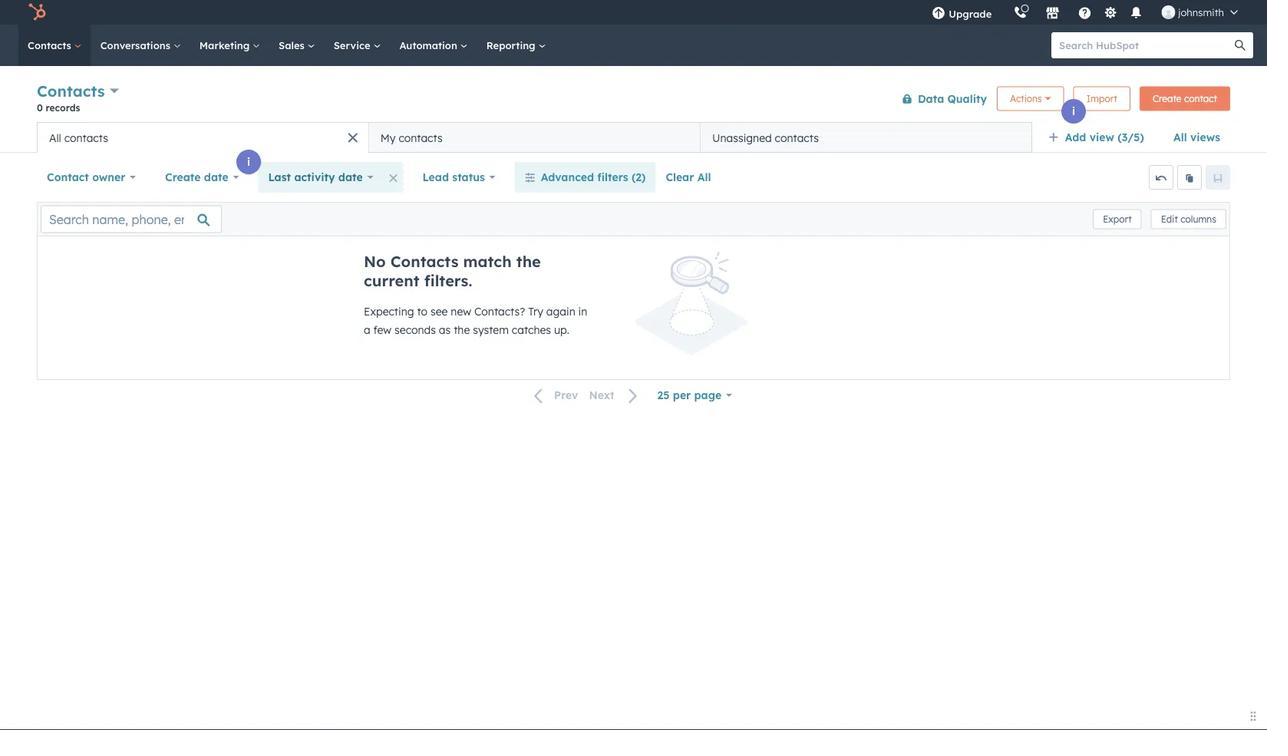 Task type: vqa. For each thing, say whether or not it's contained in the screenshot.
middle All
yes



Task type: locate. For each thing, give the bounding box(es) containing it.
1 contacts from the left
[[64, 131, 108, 144]]

search button
[[1228, 32, 1254, 58]]

all views link
[[1164, 122, 1231, 153]]

the
[[517, 252, 541, 271], [454, 323, 470, 337]]

marketplaces image
[[1046, 7, 1060, 21]]

the inside no contacts match the current filters.
[[517, 252, 541, 271]]

i
[[1073, 104, 1076, 118], [247, 155, 250, 169]]

create inside button
[[1153, 93, 1182, 104]]

calling icon image
[[1014, 6, 1028, 20]]

contacts banner
[[37, 79, 1231, 122]]

advanced filters (2)
[[541, 170, 646, 184]]

actions
[[1011, 93, 1043, 104]]

contacts down hubspot link
[[28, 39, 74, 51]]

0 vertical spatial i button
[[1062, 99, 1087, 124]]

create for create date
[[165, 170, 201, 184]]

pagination navigation
[[525, 385, 648, 406]]

2 vertical spatial contacts
[[391, 252, 459, 271]]

contacts inside "popup button"
[[37, 81, 105, 101]]

0 horizontal spatial all
[[49, 131, 61, 144]]

1 horizontal spatial all
[[698, 170, 711, 184]]

0
[[37, 102, 43, 113]]

service link
[[325, 25, 390, 66]]

date right activity
[[339, 170, 363, 184]]

last activity date
[[268, 170, 363, 184]]

contacts right 'unassigned'
[[775, 131, 819, 144]]

marketing link
[[190, 25, 270, 66]]

create contact
[[1153, 93, 1218, 104]]

Search HubSpot search field
[[1052, 32, 1240, 58]]

johnsmith button
[[1153, 0, 1248, 25]]

the right the match
[[517, 252, 541, 271]]

advanced filters (2) button
[[515, 162, 656, 193]]

i button up add
[[1062, 99, 1087, 124]]

menu
[[922, 0, 1249, 25]]

date down all contacts button
[[204, 170, 229, 184]]

25 per page
[[658, 389, 722, 402]]

contacts for unassigned contacts
[[775, 131, 819, 144]]

1 vertical spatial create
[[165, 170, 201, 184]]

0 vertical spatial create
[[1153, 93, 1182, 104]]

add
[[1066, 131, 1087, 144]]

1 date from the left
[[204, 170, 229, 184]]

no contacts match the current filters.
[[364, 252, 541, 290]]

2 horizontal spatial contacts
[[775, 131, 819, 144]]

the right the as
[[454, 323, 470, 337]]

i for the left i button
[[247, 155, 250, 169]]

contacts right 'my'
[[399, 131, 443, 144]]

1 horizontal spatial create
[[1153, 93, 1182, 104]]

sales
[[279, 39, 308, 51]]

contacts link
[[18, 25, 91, 66]]

clear
[[666, 170, 695, 184]]

clear all
[[666, 170, 711, 184]]

create for create contact
[[1153, 93, 1182, 104]]

marketplaces button
[[1037, 0, 1069, 25]]

contacts for my contacts
[[399, 131, 443, 144]]

1 vertical spatial i
[[247, 155, 250, 169]]

contact owner button
[[37, 162, 146, 193]]

0 horizontal spatial create
[[165, 170, 201, 184]]

1 vertical spatial i button
[[237, 150, 261, 174]]

2 date from the left
[[339, 170, 363, 184]]

2 horizontal spatial all
[[1174, 131, 1188, 144]]

actions button
[[998, 86, 1065, 111]]

1 horizontal spatial date
[[339, 170, 363, 184]]

hubspot image
[[28, 3, 46, 22]]

conversations link
[[91, 25, 190, 66]]

calling icon button
[[1008, 2, 1034, 22]]

menu item
[[1003, 0, 1006, 25]]

date
[[204, 170, 229, 184], [339, 170, 363, 184]]

1 horizontal spatial i
[[1073, 104, 1076, 118]]

owner
[[92, 170, 125, 184]]

0 horizontal spatial the
[[454, 323, 470, 337]]

0 horizontal spatial contacts
[[64, 131, 108, 144]]

i button left last
[[237, 150, 261, 174]]

0 vertical spatial i
[[1073, 104, 1076, 118]]

prev button
[[525, 386, 584, 406]]

0 vertical spatial the
[[517, 252, 541, 271]]

lead status button
[[413, 162, 506, 193]]

notifications image
[[1130, 7, 1144, 21]]

activity
[[294, 170, 335, 184]]

all left the views
[[1174, 131, 1188, 144]]

all down 0 records
[[49, 131, 61, 144]]

automation
[[400, 39, 461, 51]]

prev
[[554, 389, 579, 402]]

clear all button
[[656, 162, 721, 193]]

contacts inside "button"
[[775, 131, 819, 144]]

contacts right the no
[[391, 252, 459, 271]]

settings link
[[1101, 4, 1121, 20]]

add view (3/5) button
[[1039, 122, 1164, 153]]

all right clear on the top
[[698, 170, 711, 184]]

try
[[529, 305, 544, 318]]

all inside button
[[49, 131, 61, 144]]

last
[[268, 170, 291, 184]]

i up add
[[1073, 104, 1076, 118]]

i button
[[1062, 99, 1087, 124], [237, 150, 261, 174]]

unassigned
[[713, 131, 772, 144]]

1 horizontal spatial the
[[517, 252, 541, 271]]

3 contacts from the left
[[775, 131, 819, 144]]

columns
[[1181, 213, 1217, 225]]

all
[[1174, 131, 1188, 144], [49, 131, 61, 144], [698, 170, 711, 184]]

i down all contacts button
[[247, 155, 250, 169]]

0 horizontal spatial date
[[204, 170, 229, 184]]

create inside popup button
[[165, 170, 201, 184]]

1 vertical spatial the
[[454, 323, 470, 337]]

upgrade image
[[932, 7, 946, 21]]

search image
[[1236, 40, 1246, 51]]

contacts for all contacts
[[64, 131, 108, 144]]

1 horizontal spatial i button
[[1062, 99, 1087, 124]]

filters.
[[424, 271, 473, 290]]

0 horizontal spatial i
[[247, 155, 250, 169]]

seconds
[[395, 323, 436, 337]]

1 vertical spatial contacts
[[37, 81, 105, 101]]

settings image
[[1104, 7, 1118, 20]]

johnsmith
[[1179, 6, 1225, 18]]

reporting
[[487, 39, 539, 51]]

advanced
[[541, 170, 594, 184]]

1 horizontal spatial contacts
[[399, 131, 443, 144]]

view
[[1090, 131, 1115, 144]]

new
[[451, 305, 471, 318]]

create
[[1153, 93, 1182, 104], [165, 170, 201, 184]]

contact
[[47, 170, 89, 184]]

2 contacts from the left
[[399, 131, 443, 144]]

contacts down records
[[64, 131, 108, 144]]

to
[[417, 305, 428, 318]]

contacts up records
[[37, 81, 105, 101]]

see
[[431, 305, 448, 318]]

create left contact
[[1153, 93, 1182, 104]]

records
[[46, 102, 80, 113]]

conversations
[[100, 39, 173, 51]]

create down all contacts button
[[165, 170, 201, 184]]

export
[[1104, 213, 1132, 225]]

0 horizontal spatial i button
[[237, 150, 261, 174]]



Task type: describe. For each thing, give the bounding box(es) containing it.
all views
[[1174, 131, 1221, 144]]

contacts button
[[37, 80, 119, 102]]

current
[[364, 271, 420, 290]]

Search name, phone, email addresses, or company search field
[[41, 205, 222, 233]]

filters
[[598, 170, 629, 184]]

status
[[453, 170, 485, 184]]

sales link
[[270, 25, 325, 66]]

upgrade
[[949, 7, 992, 20]]

service
[[334, 39, 374, 51]]

as
[[439, 323, 451, 337]]

again
[[547, 305, 576, 318]]

create date
[[165, 170, 229, 184]]

john smith image
[[1162, 5, 1176, 19]]

edit
[[1162, 213, 1179, 225]]

data quality
[[918, 92, 988, 105]]

contact owner
[[47, 170, 125, 184]]

data quality button
[[892, 83, 988, 114]]

up.
[[554, 323, 570, 337]]

catches
[[512, 323, 551, 337]]

the inside expecting to see new contacts? try again in a few seconds as the system catches up.
[[454, 323, 470, 337]]

menu containing johnsmith
[[922, 0, 1249, 25]]

page
[[695, 389, 722, 402]]

unassigned contacts
[[713, 131, 819, 144]]

my contacts
[[381, 131, 443, 144]]

create contact button
[[1140, 86, 1231, 111]]

all for all views
[[1174, 131, 1188, 144]]

(3/5)
[[1118, 131, 1145, 144]]

hubspot link
[[18, 3, 58, 22]]

in
[[579, 305, 588, 318]]

all contacts
[[49, 131, 108, 144]]

i for i button to the right
[[1073, 104, 1076, 118]]

contact
[[1185, 93, 1218, 104]]

(2)
[[632, 170, 646, 184]]

per
[[673, 389, 691, 402]]

create date button
[[155, 162, 249, 193]]

no
[[364, 252, 386, 271]]

edit columns button
[[1152, 209, 1227, 229]]

lead status
[[423, 170, 485, 184]]

all for all contacts
[[49, 131, 61, 144]]

a
[[364, 323, 371, 337]]

next
[[589, 389, 615, 402]]

lead
[[423, 170, 449, 184]]

all contacts button
[[37, 122, 369, 153]]

automation link
[[390, 25, 477, 66]]

0 records
[[37, 102, 80, 113]]

export button
[[1094, 209, 1142, 229]]

my contacts button
[[369, 122, 701, 153]]

25
[[658, 389, 670, 402]]

next button
[[584, 386, 648, 406]]

my
[[381, 131, 396, 144]]

contacts?
[[474, 305, 526, 318]]

reporting link
[[477, 25, 556, 66]]

0 vertical spatial contacts
[[28, 39, 74, 51]]

few
[[374, 323, 392, 337]]

system
[[473, 323, 509, 337]]

marketing
[[200, 39, 253, 51]]

help image
[[1078, 7, 1092, 21]]

views
[[1191, 131, 1221, 144]]

last activity date button
[[258, 162, 384, 193]]

expecting
[[364, 305, 414, 318]]

match
[[464, 252, 512, 271]]

quality
[[948, 92, 988, 105]]

import
[[1087, 93, 1118, 104]]

help button
[[1072, 0, 1098, 25]]

add view (3/5)
[[1066, 131, 1145, 144]]

all inside button
[[698, 170, 711, 184]]

25 per page button
[[648, 380, 743, 411]]

data
[[918, 92, 945, 105]]

contacts inside no contacts match the current filters.
[[391, 252, 459, 271]]

notifications button
[[1124, 0, 1150, 25]]

expecting to see new contacts? try again in a few seconds as the system catches up.
[[364, 305, 588, 337]]



